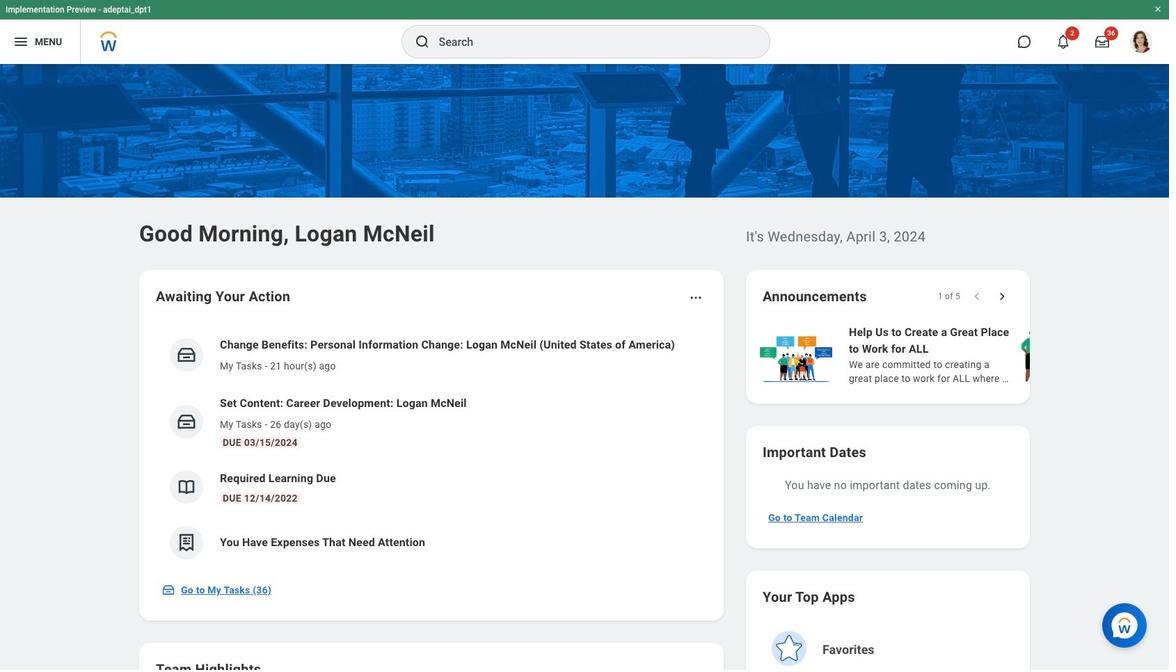 Task type: vqa. For each thing, say whether or not it's contained in the screenshot.
21035
no



Task type: locate. For each thing, give the bounding box(es) containing it.
1 vertical spatial inbox image
[[161, 583, 175, 597]]

1 horizontal spatial list
[[757, 323, 1169, 387]]

search image
[[414, 33, 430, 50]]

0 horizontal spatial list
[[156, 326, 707, 571]]

Search Workday  search field
[[439, 26, 741, 57]]

0 horizontal spatial inbox image
[[161, 583, 175, 597]]

list
[[757, 323, 1169, 387], [156, 326, 707, 571]]

status
[[938, 291, 960, 302]]

inbox image
[[176, 344, 197, 365], [161, 583, 175, 597]]

inbox large image
[[1095, 35, 1109, 49]]

related actions image
[[689, 291, 703, 305]]

main content
[[0, 64, 1169, 670]]

banner
[[0, 0, 1169, 64]]

profile logan mcneil image
[[1130, 31, 1152, 56]]

1 horizontal spatial inbox image
[[176, 344, 197, 365]]

chevron right small image
[[995, 289, 1009, 303]]



Task type: describe. For each thing, give the bounding box(es) containing it.
book open image
[[176, 477, 197, 498]]

close environment banner image
[[1154, 5, 1162, 13]]

0 vertical spatial inbox image
[[176, 344, 197, 365]]

notifications large image
[[1056, 35, 1070, 49]]

chevron left small image
[[970, 289, 984, 303]]

dashboard expenses image
[[176, 532, 197, 553]]

inbox image
[[176, 411, 197, 432]]

justify image
[[13, 33, 29, 50]]



